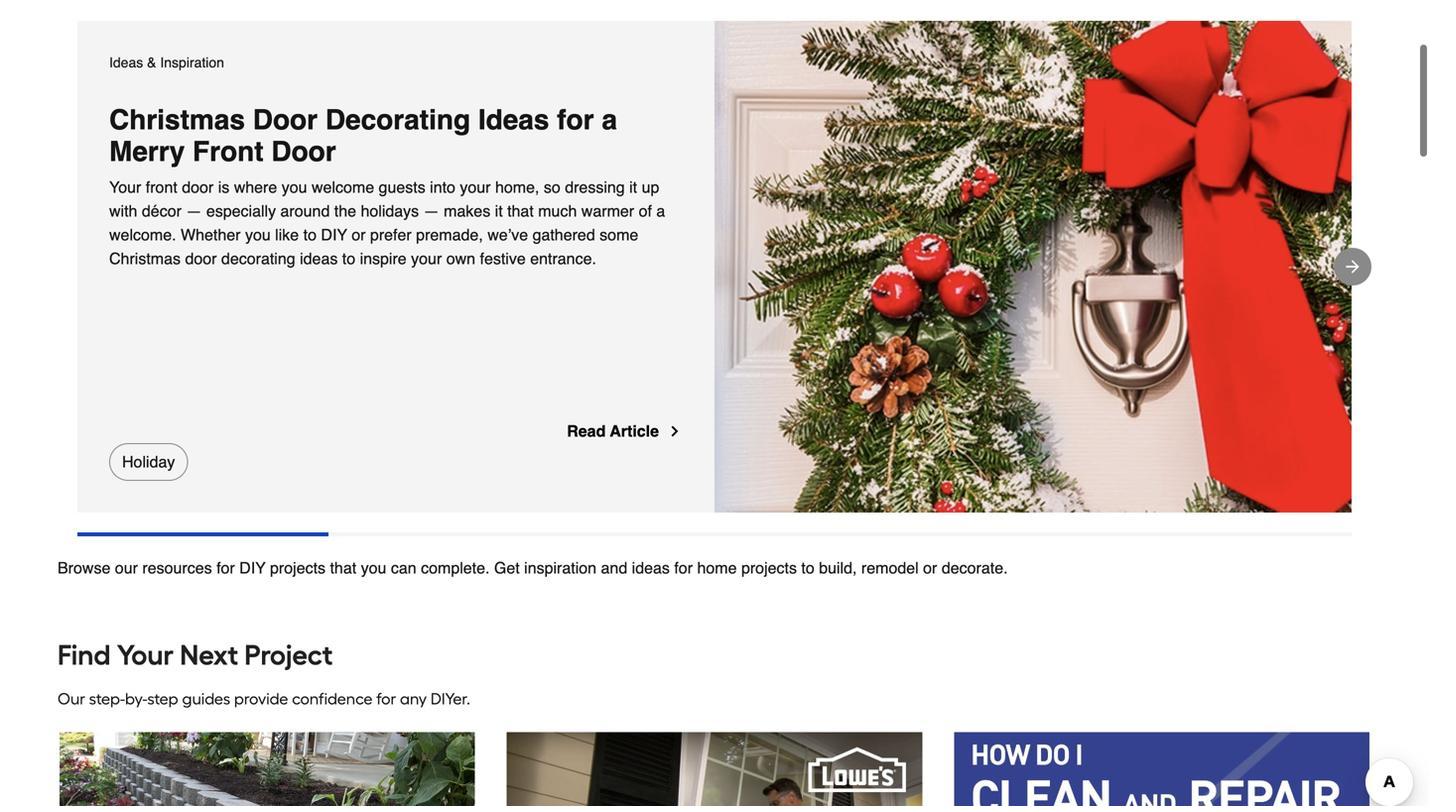 Task type: vqa. For each thing, say whether or not it's contained in the screenshot.
the leftmost to
yes



Task type: locate. For each thing, give the bounding box(es) containing it.
that down home,
[[507, 202, 534, 220]]

ideas down around
[[300, 250, 338, 268]]

0 vertical spatial that
[[507, 202, 534, 220]]

dressing
[[565, 178, 625, 197]]

much
[[538, 202, 577, 220]]

for up dressing
[[557, 104, 594, 136]]

0 horizontal spatial it
[[495, 202, 503, 220]]

0 horizontal spatial —
[[186, 202, 202, 220]]

ideas inside your front door is where you welcome guests into your home, so dressing it up with décor — especially around the holidays — makes it that much warmer of a welcome. whether you like to diy or prefer premade, we've gathered some christmas door decorating ideas to inspire your own festive entrance.
[[300, 250, 338, 268]]

1 vertical spatial you
[[245, 226, 271, 244]]

step-
[[89, 690, 125, 709]]

—
[[186, 202, 202, 220], [423, 202, 439, 220]]

2 christmas from the top
[[109, 250, 181, 268]]

for left home
[[674, 559, 693, 578]]

a right "of"
[[656, 202, 665, 220]]

that
[[507, 202, 534, 220], [330, 559, 356, 578]]

diy right resources
[[239, 559, 266, 578]]

it
[[629, 178, 637, 197], [495, 202, 503, 220]]

ideas right and
[[632, 559, 670, 578]]

to
[[303, 226, 317, 244], [342, 250, 355, 268], [801, 559, 815, 578]]

0 horizontal spatial or
[[352, 226, 366, 244]]

door
[[253, 104, 318, 136], [271, 136, 336, 168]]

1 horizontal spatial a
[[656, 202, 665, 220]]

christmas down "welcome."
[[109, 250, 181, 268]]

diy down the
[[321, 226, 347, 244]]

1 vertical spatial ideas
[[632, 559, 670, 578]]

that left can
[[330, 559, 356, 578]]

christmas door decorating ideas for a merry front door
[[109, 104, 625, 168]]

0 horizontal spatial ideas
[[109, 55, 143, 70]]

0 vertical spatial door
[[182, 178, 214, 197]]

your up by-
[[117, 639, 174, 672]]

read article
[[567, 422, 659, 441]]

1 horizontal spatial you
[[282, 178, 307, 197]]

0 horizontal spatial a
[[602, 104, 617, 136]]

1 horizontal spatial that
[[507, 202, 534, 220]]

0 vertical spatial christmas
[[109, 104, 245, 136]]

welcome
[[312, 178, 374, 197]]

0 horizontal spatial to
[[303, 226, 317, 244]]

you up decorating
[[245, 226, 271, 244]]

home
[[697, 559, 737, 578]]

your
[[109, 178, 141, 197], [117, 639, 174, 672]]

1 vertical spatial christmas
[[109, 250, 181, 268]]

build,
[[819, 559, 857, 578]]

diy inside your front door is where you welcome guests into your home, so dressing it up with décor — especially around the holidays — makes it that much warmer of a welcome. whether you like to diy or prefer premade, we've gathered some christmas door decorating ideas to inspire your own festive entrance.
[[321, 226, 347, 244]]

holidays
[[361, 202, 419, 220]]

0 horizontal spatial projects
[[270, 559, 326, 578]]

a snowy evergreen wreath with pinecones, apples, berries and an offset red bow on a white door. image
[[715, 21, 1352, 513]]

browse
[[58, 559, 111, 578]]

the
[[334, 202, 356, 220]]

scrollbar
[[77, 533, 329, 537]]

provide
[[234, 690, 288, 709]]

0 horizontal spatial your
[[411, 250, 442, 268]]

it left up
[[629, 178, 637, 197]]

1 vertical spatial your
[[411, 250, 442, 268]]

or
[[352, 226, 366, 244], [923, 559, 937, 578]]

1 horizontal spatial diy
[[321, 226, 347, 244]]

it up "we've"
[[495, 202, 503, 220]]

1 vertical spatial ideas
[[478, 104, 549, 136]]

door down whether at the left
[[185, 250, 217, 268]]

inspiration
[[160, 55, 224, 70]]

read
[[567, 422, 606, 441]]

into
[[430, 178, 455, 197]]

0 vertical spatial your
[[460, 178, 491, 197]]

for left any
[[376, 690, 396, 709]]

ideas & inspiration
[[109, 55, 224, 70]]

2 horizontal spatial to
[[801, 559, 815, 578]]

you left can
[[361, 559, 387, 578]]

projects
[[270, 559, 326, 578], [741, 559, 797, 578]]

inspiration
[[524, 559, 597, 578]]

1 christmas from the top
[[109, 104, 245, 136]]

0 vertical spatial or
[[352, 226, 366, 244]]

any
[[400, 690, 427, 709]]

your front door is where you welcome guests into your home, so dressing it up with décor — especially around the holidays — makes it that much warmer of a welcome. whether you like to diy or prefer premade, we've gathered some christmas door decorating ideas to inspire your own festive entrance.
[[109, 178, 665, 268]]

and
[[601, 559, 627, 578]]

christmas down ideas & inspiration
[[109, 104, 245, 136]]

ideas up home,
[[478, 104, 549, 136]]

0 vertical spatial you
[[282, 178, 307, 197]]

1 horizontal spatial or
[[923, 559, 937, 578]]

by-
[[125, 690, 147, 709]]

1 vertical spatial your
[[117, 639, 174, 672]]

projects up project
[[270, 559, 326, 578]]

1 vertical spatial diy
[[239, 559, 266, 578]]

our
[[115, 559, 138, 578]]

1 horizontal spatial ideas
[[478, 104, 549, 136]]

your up the makes
[[460, 178, 491, 197]]

find
[[58, 639, 111, 672]]

0 vertical spatial a
[[602, 104, 617, 136]]

1 horizontal spatial to
[[342, 250, 355, 268]]

2 vertical spatial to
[[801, 559, 815, 578]]

christmas door decorating ideas for a merry front door link
[[109, 104, 683, 168]]

decorating
[[221, 250, 295, 268]]

warmer
[[581, 202, 634, 220]]

remodel
[[861, 559, 919, 578]]

ideas left & on the top
[[109, 55, 143, 70]]

to right like on the left top of the page
[[303, 226, 317, 244]]

décor
[[142, 202, 182, 220]]

your up with
[[109, 178, 141, 197]]

or inside your front door is where you welcome guests into your home, so dressing it up with décor — especially around the holidays — makes it that much warmer of a welcome. whether you like to diy or prefer premade, we've gathered some christmas door decorating ideas to inspire your own festive entrance.
[[352, 226, 366, 244]]

some
[[600, 226, 638, 244]]

get
[[494, 559, 520, 578]]

door
[[182, 178, 214, 197], [185, 250, 217, 268]]

for right resources
[[216, 559, 235, 578]]

2 vertical spatial you
[[361, 559, 387, 578]]

your
[[460, 178, 491, 197], [411, 250, 442, 268]]

to left inspire
[[342, 250, 355, 268]]

your inside heading
[[117, 639, 174, 672]]

0 vertical spatial your
[[109, 178, 141, 197]]

ideas inside christmas door decorating ideas for a merry front door
[[478, 104, 549, 136]]

of
[[639, 202, 652, 220]]

1 horizontal spatial projects
[[741, 559, 797, 578]]

our
[[58, 690, 85, 709]]

where
[[234, 178, 277, 197]]

diy
[[321, 226, 347, 244], [239, 559, 266, 578]]

ideas
[[300, 250, 338, 268], [632, 559, 670, 578]]

1 projects from the left
[[270, 559, 326, 578]]

you up around
[[282, 178, 307, 197]]

article
[[610, 422, 659, 441]]

1 vertical spatial it
[[495, 202, 503, 220]]

to left build,
[[801, 559, 815, 578]]

0 horizontal spatial ideas
[[300, 250, 338, 268]]

0 horizontal spatial that
[[330, 559, 356, 578]]

0 vertical spatial diy
[[321, 226, 347, 244]]

a up dressing
[[602, 104, 617, 136]]

your down premade,
[[411, 250, 442, 268]]

projects right home
[[741, 559, 797, 578]]

1 horizontal spatial it
[[629, 178, 637, 197]]

ideas
[[109, 55, 143, 70], [478, 104, 549, 136]]

a
[[602, 104, 617, 136], [656, 202, 665, 220]]

1 — from the left
[[186, 202, 202, 220]]

— down into
[[423, 202, 439, 220]]

0 horizontal spatial diy
[[239, 559, 266, 578]]

1 horizontal spatial ideas
[[632, 559, 670, 578]]

1 vertical spatial a
[[656, 202, 665, 220]]

2 — from the left
[[423, 202, 439, 220]]

0 vertical spatial ideas
[[300, 250, 338, 268]]

holiday link
[[109, 444, 188, 481]]

0 vertical spatial to
[[303, 226, 317, 244]]

— up whether at the left
[[186, 202, 202, 220]]

a inside your front door is where you welcome guests into your home, so dressing it up with décor — especially around the holidays — makes it that much warmer of a welcome. whether you like to diy or prefer premade, we've gathered some christmas door decorating ideas to inspire your own festive entrance.
[[656, 202, 665, 220]]

browse our resources for diy projects that you can complete. get inspiration and ideas for home projects to build, remodel or decorate.
[[58, 559, 1008, 578]]

0 horizontal spatial you
[[245, 226, 271, 244]]

whether
[[181, 226, 241, 244]]

door left is
[[182, 178, 214, 197]]

christmas
[[109, 104, 245, 136], [109, 250, 181, 268]]

or right remodel
[[923, 559, 937, 578]]

0 vertical spatial ideas
[[109, 55, 143, 70]]

1 horizontal spatial —
[[423, 202, 439, 220]]

door up welcome
[[271, 136, 336, 168]]

you
[[282, 178, 307, 197], [245, 226, 271, 244], [361, 559, 387, 578]]

for
[[557, 104, 594, 136], [216, 559, 235, 578], [674, 559, 693, 578], [376, 690, 396, 709]]

1 vertical spatial that
[[330, 559, 356, 578]]

or down the
[[352, 226, 366, 244]]



Task type: describe. For each thing, give the bounding box(es) containing it.
1 vertical spatial door
[[185, 250, 217, 268]]

find your next project
[[58, 639, 333, 672]]

christmas inside your front door is where you welcome guests into your home, so dressing it up with décor — especially around the holidays — makes it that much warmer of a welcome. whether you like to diy or prefer premade, we've gathered some christmas door decorating ideas to inspire your own festive entrance.
[[109, 250, 181, 268]]

arrow right image
[[1343, 257, 1363, 277]]

1 vertical spatial to
[[342, 250, 355, 268]]

decorating
[[325, 104, 471, 136]]

own
[[446, 250, 475, 268]]

that inside your front door is where you welcome guests into your home, so dressing it up with décor — especially around the holidays — makes it that much warmer of a welcome. whether you like to diy or prefer premade, we've gathered some christmas door decorating ideas to inspire your own festive entrance.
[[507, 202, 534, 220]]

complete.
[[421, 559, 490, 578]]

decorate.
[[942, 559, 1008, 578]]

like
[[275, 226, 299, 244]]

guests
[[379, 178, 425, 197]]

festive
[[480, 250, 526, 268]]

diyer.
[[431, 690, 470, 709]]

especially
[[206, 202, 276, 220]]

a inside christmas door decorating ideas for a merry front door
[[602, 104, 617, 136]]

next
[[180, 639, 238, 672]]

entrance.
[[530, 250, 596, 268]]

so
[[544, 178, 561, 197]]

&
[[147, 55, 156, 70]]

merry
[[109, 136, 185, 168]]

guides
[[182, 690, 230, 709]]

home,
[[495, 178, 539, 197]]

our step-by-step guides provide confidence for any diyer.
[[58, 690, 470, 709]]

makes
[[444, 202, 490, 220]]

premade,
[[416, 226, 483, 244]]

up
[[642, 178, 659, 197]]

chevron right image
[[667, 424, 683, 440]]

step
[[147, 690, 178, 709]]

2 horizontal spatial you
[[361, 559, 387, 578]]

is
[[218, 178, 230, 197]]

project
[[244, 639, 333, 672]]

confidence
[[292, 690, 373, 709]]

holiday
[[122, 453, 175, 471]]

0 vertical spatial it
[[629, 178, 637, 197]]

your inside your front door is where you welcome guests into your home, so dressing it up with décor — especially around the holidays — makes it that much warmer of a welcome. whether you like to diy or prefer premade, we've gathered some christmas door decorating ideas to inspire your own festive entrance.
[[109, 178, 141, 197]]

front
[[146, 178, 177, 197]]

christmas inside christmas door decorating ideas for a merry front door
[[109, 104, 245, 136]]

prefer
[[370, 226, 412, 244]]

inspire
[[360, 250, 407, 268]]

2 projects from the left
[[741, 559, 797, 578]]

for inside christmas door decorating ideas for a merry front door
[[557, 104, 594, 136]]

welcome.
[[109, 226, 176, 244]]

with
[[109, 202, 137, 220]]

front
[[193, 136, 264, 168]]

gathered
[[533, 226, 595, 244]]

resources
[[142, 559, 212, 578]]

1 vertical spatial or
[[923, 559, 937, 578]]

door up where
[[253, 104, 318, 136]]

find your next project heading
[[58, 636, 1372, 676]]

we've
[[488, 226, 528, 244]]

read article link
[[567, 420, 683, 444]]

around
[[280, 202, 330, 220]]

can
[[391, 559, 417, 578]]

1 horizontal spatial your
[[460, 178, 491, 197]]



